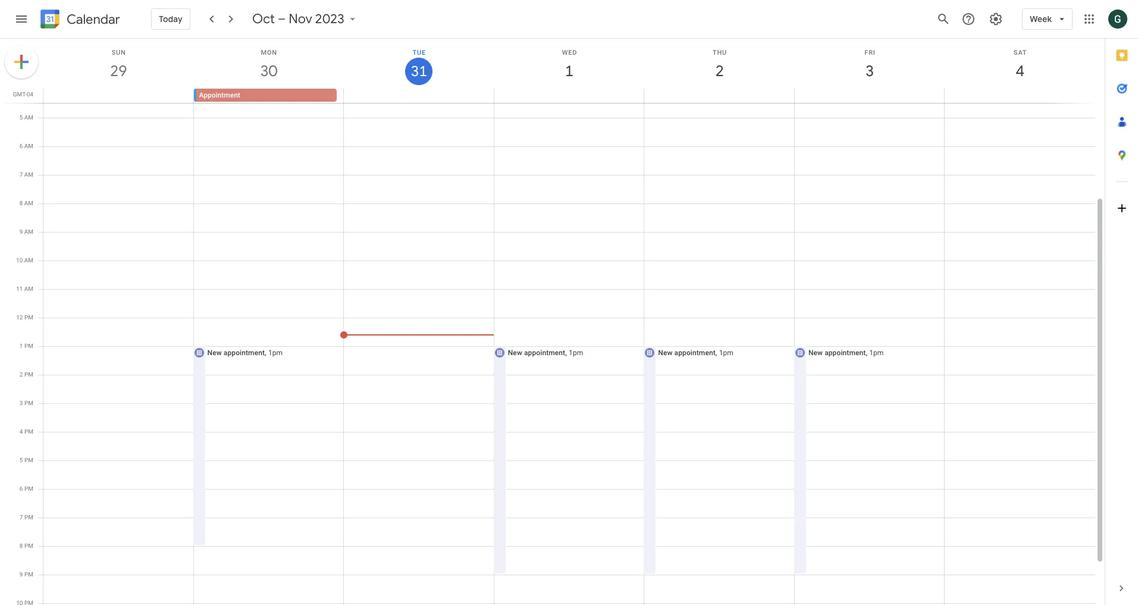 Task type: vqa. For each thing, say whether or not it's contained in the screenshot.
Enter a participant or organiser TEXT BOX
no



Task type: describe. For each thing, give the bounding box(es) containing it.
am for 8 am
[[24, 200, 33, 206]]

4 new appointment , 1pm from the left
[[808, 349, 884, 357]]

oct – nov 2023 button
[[247, 11, 363, 27]]

29 link
[[105, 58, 132, 85]]

4 new from the left
[[808, 349, 823, 357]]

1 appointment from the left
[[224, 349, 265, 357]]

6 for 6 pm
[[20, 485, 23, 492]]

5 cell from the left
[[794, 89, 945, 103]]

12 pm
[[16, 314, 33, 321]]

4 , from the left
[[866, 349, 868, 357]]

3 cell from the left
[[494, 89, 644, 103]]

am for 7 am
[[24, 171, 33, 178]]

1 link
[[556, 58, 583, 85]]

1 pm
[[20, 343, 33, 349]]

grid containing 29
[[0, 39, 1105, 605]]

2 pm
[[20, 371, 33, 378]]

9 for 9 pm
[[20, 571, 23, 578]]

calendar heading
[[64, 11, 120, 28]]

4 pm
[[20, 428, 33, 435]]

7 for 7 am
[[19, 171, 23, 178]]

pm for 1 pm
[[24, 343, 33, 349]]

week button
[[1022, 5, 1073, 33]]

3 new appointment , 1pm from the left
[[658, 349, 734, 357]]

am for 10 am
[[24, 257, 33, 264]]

11
[[16, 286, 23, 292]]

2 inside thu 2
[[715, 61, 723, 81]]

4 link
[[1007, 58, 1034, 85]]

1 new appointment , 1pm from the left
[[207, 349, 283, 357]]

2 1pm from the left
[[569, 349, 583, 357]]

3 pm
[[20, 400, 33, 406]]

5 am
[[19, 114, 33, 121]]

mon 30
[[260, 49, 277, 81]]

1 , from the left
[[265, 349, 266, 357]]

6 am
[[19, 143, 33, 149]]

1 vertical spatial 2
[[20, 371, 23, 378]]

6 pm
[[20, 485, 33, 492]]

wed 1
[[562, 49, 577, 81]]

1 vertical spatial 4
[[20, 428, 23, 435]]

thu
[[713, 49, 727, 57]]

wed
[[562, 49, 577, 57]]

2 link
[[706, 58, 733, 85]]

main drawer image
[[14, 12, 29, 26]]

1 cell from the left
[[43, 89, 194, 103]]

9 pm
[[20, 571, 33, 578]]

pm for 5 pm
[[24, 457, 33, 463]]

4 appointment from the left
[[825, 349, 866, 357]]

calendar
[[67, 11, 120, 28]]

9 am
[[19, 228, 33, 235]]

2 , from the left
[[565, 349, 567, 357]]

1 new from the left
[[207, 349, 222, 357]]

11 am
[[16, 286, 33, 292]]

5 pm
[[20, 457, 33, 463]]

3 link
[[856, 58, 884, 85]]

–
[[278, 11, 286, 27]]

fri
[[865, 49, 876, 57]]

6 cell from the left
[[945, 89, 1095, 103]]

fri 3
[[865, 49, 876, 81]]

3 appointment from the left
[[674, 349, 716, 357]]

tue
[[413, 49, 426, 57]]

sat 4
[[1014, 49, 1027, 81]]

8 for 8 am
[[19, 200, 23, 206]]



Task type: locate. For each thing, give the bounding box(es) containing it.
3 up 4 pm
[[20, 400, 23, 406]]

am for 9 am
[[24, 228, 33, 235]]

am down 04
[[24, 114, 33, 121]]

pm for 9 pm
[[24, 571, 33, 578]]

6 for 6 am
[[19, 143, 23, 149]]

appointment
[[199, 91, 240, 99]]

calendar element
[[38, 7, 120, 33]]

settings menu image
[[989, 12, 1003, 26]]

cell
[[43, 89, 194, 103], [344, 89, 494, 103], [494, 89, 644, 103], [644, 89, 794, 103], [794, 89, 945, 103], [945, 89, 1095, 103]]

31
[[410, 62, 427, 81]]

cell down 31 link
[[344, 89, 494, 103]]

8 pm
[[20, 543, 33, 549]]

0 vertical spatial 8
[[19, 200, 23, 206]]

8 down 7 pm
[[20, 543, 23, 549]]

1 horizontal spatial 3
[[865, 61, 873, 81]]

2 down thu
[[715, 61, 723, 81]]

5
[[19, 114, 23, 121], [20, 457, 23, 463]]

sat
[[1014, 49, 1027, 57]]

2 pm from the top
[[24, 343, 33, 349]]

4 am from the top
[[24, 200, 33, 206]]

2 am from the top
[[24, 143, 33, 149]]

am down 8 am
[[24, 228, 33, 235]]

0 horizontal spatial 1
[[20, 343, 23, 349]]

mon
[[261, 49, 277, 57]]

appointment row
[[38, 89, 1105, 103]]

0 vertical spatial 7
[[19, 171, 23, 178]]

1 vertical spatial 8
[[20, 543, 23, 549]]

pm down 3 pm
[[24, 428, 33, 435]]

04
[[27, 91, 33, 98]]

2 new from the left
[[508, 349, 522, 357]]

7 up 8 pm
[[20, 514, 23, 521]]

3 new from the left
[[658, 349, 673, 357]]

5 am from the top
[[24, 228, 33, 235]]

4 1pm from the left
[[869, 349, 884, 357]]

1 down 12
[[20, 343, 23, 349]]

nov
[[289, 11, 312, 27]]

today button
[[151, 5, 190, 33]]

0 vertical spatial 3
[[865, 61, 873, 81]]

gmt-04
[[13, 91, 33, 98]]

cell down the 2 link
[[644, 89, 794, 103]]

1 6 from the top
[[19, 143, 23, 149]]

2 cell from the left
[[344, 89, 494, 103]]

thu 2
[[713, 49, 727, 81]]

am up 7 am
[[24, 143, 33, 149]]

3 down fri
[[865, 61, 873, 81]]

1 vertical spatial 9
[[20, 571, 23, 578]]

8 down 7 am
[[19, 200, 23, 206]]

cell down the 29 link at left top
[[43, 89, 194, 103]]

pm
[[24, 314, 33, 321], [24, 343, 33, 349], [24, 371, 33, 378], [24, 400, 33, 406], [24, 428, 33, 435], [24, 457, 33, 463], [24, 485, 33, 492], [24, 514, 33, 521], [24, 543, 33, 549], [24, 571, 33, 578]]

9 pm from the top
[[24, 543, 33, 549]]

4
[[1015, 61, 1024, 81], [20, 428, 23, 435]]

6 up 7 pm
[[20, 485, 23, 492]]

oct
[[252, 11, 275, 27]]

pm down 8 pm
[[24, 571, 33, 578]]

grid
[[0, 39, 1105, 605]]

4 inside sat 4
[[1015, 61, 1024, 81]]

pm for 7 pm
[[24, 514, 33, 521]]

1 8 from the top
[[19, 200, 23, 206]]

0 horizontal spatial 4
[[20, 428, 23, 435]]

5 down 4 pm
[[20, 457, 23, 463]]

9 up 10
[[19, 228, 23, 235]]

pm for 4 pm
[[24, 428, 33, 435]]

cell down 4 link
[[945, 89, 1095, 103]]

am up 8 am
[[24, 171, 33, 178]]

1 down wed
[[564, 61, 573, 81]]

pm down 4 pm
[[24, 457, 33, 463]]

pm up 2 pm on the left bottom of page
[[24, 343, 33, 349]]

0 vertical spatial 2
[[715, 61, 723, 81]]

3 inside fri 3
[[865, 61, 873, 81]]

1 vertical spatial 7
[[20, 514, 23, 521]]

2
[[715, 61, 723, 81], [20, 371, 23, 378]]

7 pm from the top
[[24, 485, 33, 492]]

8 pm from the top
[[24, 514, 33, 521]]

1 horizontal spatial 4
[[1015, 61, 1024, 81]]

tab list
[[1105, 39, 1138, 572]]

tue 31
[[410, 49, 427, 81]]

pm for 12 pm
[[24, 314, 33, 321]]

7 for 7 pm
[[20, 514, 23, 521]]

1 5 from the top
[[19, 114, 23, 121]]

3
[[865, 61, 873, 81], [20, 400, 23, 406]]

1 9 from the top
[[19, 228, 23, 235]]

0 vertical spatial 4
[[1015, 61, 1024, 81]]

pm for 6 pm
[[24, 485, 33, 492]]

pm for 2 pm
[[24, 371, 33, 378]]

pm down 1 pm
[[24, 371, 33, 378]]

0 vertical spatial 6
[[19, 143, 23, 149]]

1
[[564, 61, 573, 81], [20, 343, 23, 349]]

2 8 from the top
[[20, 543, 23, 549]]

am
[[24, 114, 33, 121], [24, 143, 33, 149], [24, 171, 33, 178], [24, 200, 33, 206], [24, 228, 33, 235], [24, 257, 33, 264], [24, 286, 33, 292]]

6 am from the top
[[24, 257, 33, 264]]

today
[[159, 14, 182, 24]]

2 7 from the top
[[20, 514, 23, 521]]

pm up 4 pm
[[24, 400, 33, 406]]

1 vertical spatial 1
[[20, 343, 23, 349]]

pm up 8 pm
[[24, 514, 33, 521]]

1 horizontal spatial 2
[[715, 61, 723, 81]]

10
[[16, 257, 23, 264]]

5 pm from the top
[[24, 428, 33, 435]]

6 up 7 am
[[19, 143, 23, 149]]

0 vertical spatial 9
[[19, 228, 23, 235]]

7 pm
[[20, 514, 33, 521]]

pm down 7 pm
[[24, 543, 33, 549]]

2 9 from the top
[[20, 571, 23, 578]]

1 pm from the top
[[24, 314, 33, 321]]

8 am
[[19, 200, 33, 206]]

2 appointment from the left
[[524, 349, 565, 357]]

5 down gmt-
[[19, 114, 23, 121]]

7
[[19, 171, 23, 178], [20, 514, 23, 521]]

new
[[207, 349, 222, 357], [508, 349, 522, 357], [658, 349, 673, 357], [808, 349, 823, 357]]

sun
[[112, 49, 126, 57]]

1 7 from the top
[[19, 171, 23, 178]]

4 pm from the top
[[24, 400, 33, 406]]

am right 10
[[24, 257, 33, 264]]

cell down 3 link
[[794, 89, 945, 103]]

9 down 8 pm
[[20, 571, 23, 578]]

8 for 8 pm
[[20, 543, 23, 549]]

1 1pm from the left
[[268, 349, 283, 357]]

0 horizontal spatial 2
[[20, 371, 23, 378]]

9 for 9 am
[[19, 228, 23, 235]]

new appointment , 1pm
[[207, 349, 283, 357], [508, 349, 583, 357], [658, 349, 734, 357], [808, 349, 884, 357]]

am for 6 am
[[24, 143, 33, 149]]

pm up 7 pm
[[24, 485, 33, 492]]

am right '11'
[[24, 286, 33, 292]]

sun 29
[[109, 49, 126, 81]]

3 pm from the top
[[24, 371, 33, 378]]

6 pm from the top
[[24, 457, 33, 463]]

week
[[1030, 14, 1052, 24]]

30
[[260, 61, 277, 81]]

7 up 8 am
[[19, 171, 23, 178]]

7 am from the top
[[24, 286, 33, 292]]

10 am
[[16, 257, 33, 264]]

pm for 3 pm
[[24, 400, 33, 406]]

cell down "1" link
[[494, 89, 644, 103]]

30 link
[[255, 58, 283, 85]]

5 for 5 pm
[[20, 457, 23, 463]]

0 vertical spatial 1
[[564, 61, 573, 81]]

10 pm from the top
[[24, 571, 33, 578]]

5 for 5 am
[[19, 114, 23, 121]]

29
[[109, 61, 126, 81]]

3 am from the top
[[24, 171, 33, 178]]

am down 7 am
[[24, 200, 33, 206]]

4 down 3 pm
[[20, 428, 23, 435]]

am for 11 am
[[24, 286, 33, 292]]

appointment
[[224, 349, 265, 357], [524, 349, 565, 357], [674, 349, 716, 357], [825, 349, 866, 357]]

7 am
[[19, 171, 33, 178]]

2 new appointment , 1pm from the left
[[508, 349, 583, 357]]

2023
[[315, 11, 344, 27]]

gmt-
[[13, 91, 27, 98]]

1 inside wed 1
[[564, 61, 573, 81]]

4 cell from the left
[[644, 89, 794, 103]]

2 5 from the top
[[20, 457, 23, 463]]

1 am from the top
[[24, 114, 33, 121]]

3 1pm from the left
[[719, 349, 734, 357]]

1 horizontal spatial 1
[[564, 61, 573, 81]]

4 down sat
[[1015, 61, 1024, 81]]

pm for 8 pm
[[24, 543, 33, 549]]

9
[[19, 228, 23, 235], [20, 571, 23, 578]]

oct – nov 2023
[[252, 11, 344, 27]]

2 down 1 pm
[[20, 371, 23, 378]]

0 vertical spatial 5
[[19, 114, 23, 121]]

,
[[265, 349, 266, 357], [565, 349, 567, 357], [716, 349, 717, 357], [866, 349, 868, 357]]

1 vertical spatial 3
[[20, 400, 23, 406]]

8
[[19, 200, 23, 206], [20, 543, 23, 549]]

0 horizontal spatial 3
[[20, 400, 23, 406]]

1pm
[[268, 349, 283, 357], [569, 349, 583, 357], [719, 349, 734, 357], [869, 349, 884, 357]]

appointment button
[[196, 89, 337, 102]]

12
[[16, 314, 23, 321]]

pm right 12
[[24, 314, 33, 321]]

2 6 from the top
[[20, 485, 23, 492]]

3 , from the left
[[716, 349, 717, 357]]

6
[[19, 143, 23, 149], [20, 485, 23, 492]]

1 vertical spatial 5
[[20, 457, 23, 463]]

am for 5 am
[[24, 114, 33, 121]]

31 link
[[405, 58, 433, 85]]

1 vertical spatial 6
[[20, 485, 23, 492]]



